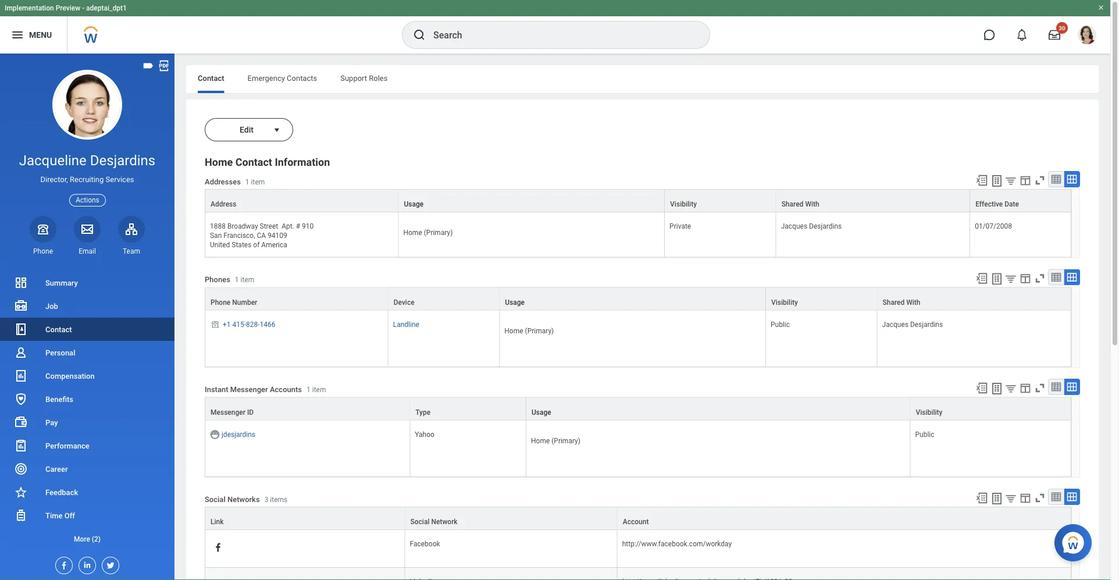 Task type: locate. For each thing, give the bounding box(es) containing it.
facebook image
[[213, 543, 224, 553], [56, 558, 69, 570]]

8 row from the top
[[205, 530, 1072, 568]]

2 click to view/edit grid preferences image from the top
[[1020, 492, 1033, 505]]

5 row from the top
[[205, 397, 1072, 420]]

messenger up id
[[230, 385, 268, 394]]

support roles
[[341, 74, 388, 82]]

0 horizontal spatial jacques desjardins
[[782, 222, 842, 231]]

apt.
[[282, 222, 294, 231]]

select to filter grid data image for addresses
[[1005, 175, 1018, 187]]

select to filter grid data image for social networks
[[1005, 493, 1018, 505]]

more (2) button
[[0, 527, 175, 551]]

1 vertical spatial usage button
[[500, 288, 766, 310]]

2 horizontal spatial usage
[[532, 408, 552, 416]]

recruiting
[[70, 175, 104, 184]]

roles
[[369, 74, 388, 82]]

expand table image
[[1067, 173, 1079, 185], [1067, 381, 1079, 393]]

1 horizontal spatial visibility
[[772, 298, 799, 306]]

1 vertical spatial jacques
[[883, 320, 909, 329]]

#
[[296, 222, 300, 231]]

0 vertical spatial public
[[771, 320, 790, 329]]

1 vertical spatial phone
[[211, 298, 231, 306]]

landline
[[393, 320, 420, 329]]

2 vertical spatial 1
[[307, 386, 311, 394]]

home contact information
[[205, 156, 330, 169]]

2 vertical spatial fullscreen image
[[1034, 382, 1047, 395]]

row containing address
[[205, 189, 1072, 213]]

1 inside the phones 1 item
[[235, 276, 239, 284]]

messenger inside 'popup button'
[[211, 408, 246, 416]]

expand table image for item
[[1067, 173, 1079, 185]]

2 vertical spatial home (primary)
[[531, 437, 581, 445]]

2 row from the top
[[205, 213, 1072, 257]]

jacques
[[782, 222, 808, 231], [883, 320, 909, 329]]

1 click to view/edit grid preferences image from the top
[[1020, 174, 1033, 187]]

2 vertical spatial item
[[312, 386, 326, 394]]

1 horizontal spatial jacques desjardins
[[883, 320, 944, 329]]

jacqueline desjardins
[[19, 152, 156, 169]]

phone number
[[211, 298, 257, 306]]

2 vertical spatial usage
[[532, 408, 552, 416]]

1 vertical spatial home (primary)
[[505, 327, 554, 335]]

1 vertical spatial jacques desjardins
[[883, 320, 944, 329]]

0 vertical spatial jacques
[[782, 222, 808, 231]]

0 vertical spatial click to view/edit grid preferences image
[[1020, 174, 1033, 187]]

1 vertical spatial desjardins
[[810, 222, 842, 231]]

list
[[0, 271, 175, 551]]

addresses
[[205, 177, 241, 186]]

personal link
[[0, 341, 175, 364]]

export to excel image left export to worksheets image
[[976, 382, 989, 395]]

tab list
[[186, 65, 1100, 93]]

jacques for jacques desjardins element to the top
[[782, 222, 808, 231]]

0 horizontal spatial shared
[[782, 200, 804, 208]]

1 row from the top
[[205, 189, 1072, 213]]

desjardins
[[90, 152, 156, 169], [810, 222, 842, 231], [911, 320, 944, 329]]

1 horizontal spatial social
[[411, 518, 430, 526]]

click to view/edit grid preferences image
[[1020, 174, 1033, 187], [1020, 492, 1033, 505]]

1 horizontal spatial usage
[[505, 298, 525, 306]]

networks
[[228, 495, 260, 504]]

0 horizontal spatial with
[[806, 200, 820, 208]]

1 vertical spatial with
[[907, 298, 921, 306]]

contact up addresses 1 item
[[236, 156, 272, 169]]

effective date
[[976, 200, 1020, 208]]

1 vertical spatial select to filter grid data image
[[1005, 273, 1018, 285]]

0 horizontal spatial visibility
[[671, 200, 697, 208]]

1 right the phones
[[235, 276, 239, 284]]

1466
[[260, 320, 276, 329]]

click to view/edit grid preferences image up effective date popup button
[[1020, 174, 1033, 187]]

instant
[[205, 385, 228, 394]]

home (primary) for item
[[505, 327, 554, 335]]

0 vertical spatial shared
[[782, 200, 804, 208]]

device button
[[389, 288, 500, 310]]

(primary)
[[424, 229, 453, 237], [525, 327, 554, 335], [552, 437, 581, 445]]

0 vertical spatial expand table image
[[1067, 271, 1079, 283]]

social up link
[[205, 495, 226, 504]]

with for the topmost shared with popup button
[[806, 200, 820, 208]]

3 row from the top
[[205, 287, 1072, 310]]

email button
[[74, 216, 101, 256]]

jdesjardins link
[[222, 428, 256, 439]]

phone for phone
[[33, 247, 53, 255]]

select to filter grid data image down '01/07/2008'
[[1005, 273, 1018, 285]]

phone inside popup button
[[211, 298, 231, 306]]

1 horizontal spatial contact
[[198, 74, 224, 82]]

table image for instant messenger accounts
[[1051, 381, 1063, 393]]

desjardins for bottom jacques desjardins element
[[911, 320, 944, 329]]

0 vertical spatial jacques desjardins element
[[782, 220, 842, 231]]

social up "facebook"
[[411, 518, 430, 526]]

0 vertical spatial click to view/edit grid preferences image
[[1020, 272, 1033, 285]]

fullscreen image for addresses
[[1034, 174, 1047, 187]]

public element
[[771, 318, 790, 329], [916, 428, 935, 439]]

broadway
[[228, 222, 258, 231]]

0 vertical spatial home (primary)
[[404, 229, 453, 237]]

1 vertical spatial export to worksheets image
[[991, 272, 1005, 286]]

menu
[[29, 30, 52, 40]]

account button
[[618, 508, 1072, 530]]

toolbar
[[971, 171, 1081, 189], [971, 269, 1081, 287], [971, 379, 1081, 397], [971, 489, 1081, 507]]

edit
[[240, 125, 254, 134]]

click to view/edit grid preferences image left fullscreen icon
[[1020, 492, 1033, 505]]

shared
[[782, 200, 804, 208], [883, 298, 905, 306]]

id
[[247, 408, 254, 416]]

linkedin image
[[79, 558, 92, 570]]

job
[[45, 302, 58, 311]]

3 select to filter grid data image from the top
[[1005, 493, 1018, 505]]

toolbar for addresses
[[971, 171, 1081, 189]]

0 horizontal spatial facebook image
[[56, 558, 69, 570]]

profile logan mcneil image
[[1079, 26, 1097, 47]]

usage for accounts
[[532, 408, 552, 416]]

3 export to worksheets image from the top
[[991, 492, 1005, 506]]

table image for phones
[[1051, 271, 1063, 283]]

2 vertical spatial home (primary) element
[[531, 434, 581, 445]]

click to view/edit grid preferences image
[[1020, 272, 1033, 285], [1020, 382, 1033, 395]]

director,
[[40, 175, 68, 184]]

1 expand table image from the top
[[1067, 271, 1079, 283]]

compensation
[[45, 372, 95, 380]]

export to excel image down '01/07/2008'
[[976, 272, 989, 285]]

more (2) button
[[0, 532, 175, 546]]

messenger left id
[[211, 408, 246, 416]]

compensation link
[[0, 364, 175, 388]]

1 vertical spatial expand table image
[[1067, 491, 1079, 503]]

item down home contact information
[[251, 178, 265, 186]]

shared with button
[[777, 190, 970, 212], [878, 288, 1072, 310]]

benefits link
[[0, 388, 175, 411]]

jacques desjardins element
[[782, 220, 842, 231], [883, 318, 944, 329]]

0 horizontal spatial desjardins
[[90, 152, 156, 169]]

jacques for bottom jacques desjardins element
[[883, 320, 909, 329]]

with
[[806, 200, 820, 208], [907, 298, 921, 306]]

jacques desjardins for bottom jacques desjardins element
[[883, 320, 944, 329]]

device
[[394, 298, 415, 306]]

1 export to worksheets image from the top
[[991, 174, 1005, 188]]

more
[[74, 535, 90, 543]]

email
[[79, 247, 96, 255]]

0 vertical spatial desjardins
[[90, 152, 156, 169]]

1 vertical spatial export to excel image
[[976, 492, 989, 505]]

1 export to excel image from the top
[[976, 174, 989, 187]]

phones 1 item
[[205, 275, 255, 284]]

0 vertical spatial export to excel image
[[976, 174, 989, 187]]

2 vertical spatial visibility
[[917, 408, 943, 416]]

public
[[771, 320, 790, 329], [916, 430, 935, 439]]

0 horizontal spatial jacques
[[782, 222, 808, 231]]

1 vertical spatial usage
[[505, 298, 525, 306]]

usage for item
[[505, 298, 525, 306]]

desjardins inside navigation pane region
[[90, 152, 156, 169]]

desjardins for jacques desjardins element to the top
[[810, 222, 842, 231]]

home (primary) element for item
[[505, 324, 554, 335]]

contact left emergency
[[198, 74, 224, 82]]

0 vertical spatial select to filter grid data image
[[1005, 175, 1018, 187]]

1
[[246, 178, 249, 186], [235, 276, 239, 284], [307, 386, 311, 394]]

export to excel image
[[976, 174, 989, 187], [976, 492, 989, 505]]

team
[[123, 247, 140, 255]]

fullscreen image
[[1034, 174, 1047, 187], [1034, 272, 1047, 285], [1034, 382, 1047, 395]]

1 vertical spatial social
[[411, 518, 430, 526]]

item up number
[[241, 276, 255, 284]]

1 select to filter grid data image from the top
[[1005, 175, 1018, 187]]

3
[[265, 496, 269, 504]]

2 export to excel image from the top
[[976, 492, 989, 505]]

team jacqueline desjardins element
[[118, 247, 145, 256]]

2 expand table image from the top
[[1067, 491, 1079, 503]]

select to filter grid data image left fullscreen icon
[[1005, 493, 1018, 505]]

visibility button for item
[[767, 288, 878, 310]]

notifications large image
[[1017, 29, 1029, 41]]

0 vertical spatial export to excel image
[[976, 272, 989, 285]]

row containing +1 415-828-1466
[[205, 310, 1072, 367]]

0 vertical spatial usage button
[[399, 190, 665, 212]]

0 vertical spatial social
[[205, 495, 226, 504]]

export to excel image for networks
[[976, 492, 989, 505]]

1 vertical spatial public element
[[916, 428, 935, 439]]

row containing messenger id
[[205, 397, 1072, 420]]

information
[[275, 156, 330, 169]]

facebook image left linkedin image
[[56, 558, 69, 570]]

7 row from the top
[[205, 507, 1072, 530]]

2 horizontal spatial visibility
[[917, 408, 943, 416]]

table image
[[1051, 173, 1063, 185], [1051, 271, 1063, 283], [1051, 381, 1063, 393]]

0 vertical spatial (primary)
[[424, 229, 453, 237]]

accounts
[[270, 385, 302, 394]]

item inside the phones 1 item
[[241, 276, 255, 284]]

type button
[[411, 398, 526, 420]]

visibility for accounts
[[917, 408, 943, 416]]

fullscreen image for instant messenger accounts
[[1034, 382, 1047, 395]]

0 vertical spatial export to worksheets image
[[991, 174, 1005, 188]]

click to view/edit grid preferences image for accounts
[[1020, 382, 1033, 395]]

1 vertical spatial 1
[[235, 276, 239, 284]]

1 vertical spatial jacques desjardins element
[[883, 318, 944, 329]]

2 export to worksheets image from the top
[[991, 272, 1005, 286]]

expand table image
[[1067, 271, 1079, 283], [1067, 491, 1079, 503]]

home (primary) element
[[404, 226, 453, 237], [505, 324, 554, 335], [531, 434, 581, 445]]

item up messenger id 'popup button'
[[312, 386, 326, 394]]

1 vertical spatial export to excel image
[[976, 382, 989, 395]]

visibility button for accounts
[[911, 398, 1072, 420]]

performance image
[[14, 439, 28, 453]]

jacqueline
[[19, 152, 87, 169]]

1 vertical spatial shared
[[883, 298, 905, 306]]

actions
[[76, 196, 99, 204]]

performance link
[[0, 434, 175, 458]]

0 vertical spatial facebook image
[[213, 543, 224, 553]]

export to excel image
[[976, 272, 989, 285], [976, 382, 989, 395]]

time
[[45, 511, 63, 520]]

2 horizontal spatial desjardins
[[911, 320, 944, 329]]

6 row from the top
[[205, 420, 1072, 477]]

0 horizontal spatial jacques desjardins element
[[782, 220, 842, 231]]

1 vertical spatial home (primary) element
[[505, 324, 554, 335]]

1 vertical spatial messenger
[[211, 408, 246, 416]]

home (primary)
[[404, 229, 453, 237], [505, 327, 554, 335], [531, 437, 581, 445]]

phone for phone number
[[211, 298, 231, 306]]

1 up messenger id 'popup button'
[[307, 386, 311, 394]]

support
[[341, 74, 367, 82]]

facebook image down link
[[213, 543, 224, 553]]

0 horizontal spatial contact
[[45, 325, 72, 334]]

1 horizontal spatial desjardins
[[810, 222, 842, 231]]

america
[[262, 241, 287, 249]]

row
[[205, 189, 1072, 213], [205, 213, 1072, 257], [205, 287, 1072, 310], [205, 310, 1072, 367], [205, 397, 1072, 420], [205, 420, 1072, 477], [205, 507, 1072, 530], [205, 530, 1072, 568], [205, 568, 1072, 580]]

0 vertical spatial contact
[[198, 74, 224, 82]]

inbox large image
[[1050, 29, 1061, 41]]

shared for the topmost shared with popup button
[[782, 200, 804, 208]]

1 horizontal spatial with
[[907, 298, 921, 306]]

0 vertical spatial table image
[[1051, 173, 1063, 185]]

phone
[[33, 247, 53, 255], [211, 298, 231, 306]]

contact
[[198, 74, 224, 82], [236, 156, 272, 169], [45, 325, 72, 334]]

menu button
[[0, 16, 67, 54]]

visibility
[[671, 200, 697, 208], [772, 298, 799, 306], [917, 408, 943, 416]]

justify image
[[10, 28, 24, 42]]

export to worksheets image down '01/07/2008'
[[991, 272, 1005, 286]]

2 select to filter grid data image from the top
[[1005, 273, 1018, 285]]

2 vertical spatial select to filter grid data image
[[1005, 493, 1018, 505]]

fullscreen image for phones
[[1034, 272, 1047, 285]]

export to worksheets image
[[991, 174, 1005, 188], [991, 272, 1005, 286], [991, 492, 1005, 506]]

address button
[[205, 190, 398, 212]]

1 horizontal spatial jacques
[[883, 320, 909, 329]]

1 inside addresses 1 item
[[246, 178, 249, 186]]

1 vertical spatial table image
[[1051, 271, 1063, 283]]

0 horizontal spatial 1
[[235, 276, 239, 284]]

1 right the addresses
[[246, 178, 249, 186]]

expand table image for accounts
[[1067, 381, 1079, 393]]

phone down phone icon
[[33, 247, 53, 255]]

landline link
[[393, 318, 420, 329]]

30
[[1060, 24, 1066, 31]]

2 horizontal spatial contact
[[236, 156, 272, 169]]

usage
[[404, 200, 424, 208], [505, 298, 525, 306], [532, 408, 552, 416]]

0 horizontal spatial usage
[[404, 200, 424, 208]]

yahoo element
[[415, 428, 435, 439]]

contact up personal
[[45, 325, 72, 334]]

social inside popup button
[[411, 518, 430, 526]]

1 horizontal spatial 1
[[246, 178, 249, 186]]

1 vertical spatial public
[[916, 430, 935, 439]]

2 vertical spatial desjardins
[[911, 320, 944, 329]]

2 vertical spatial table image
[[1051, 381, 1063, 393]]

click to view/edit grid preferences image for networks
[[1020, 492, 1033, 505]]

2 vertical spatial contact
[[45, 325, 72, 334]]

2 horizontal spatial 1
[[307, 386, 311, 394]]

item inside addresses 1 item
[[251, 178, 265, 186]]

mail image
[[80, 222, 94, 236]]

1 for addresses
[[246, 178, 249, 186]]

1 horizontal spatial shared with
[[883, 298, 921, 306]]

implementation preview -   adeptai_dpt1
[[5, 4, 127, 12]]

united
[[210, 241, 230, 249]]

messenger
[[230, 385, 268, 394], [211, 408, 246, 416]]

phone inside popup button
[[33, 247, 53, 255]]

+1 415-828-1466
[[223, 320, 276, 329]]

1 vertical spatial visibility
[[772, 298, 799, 306]]

home
[[205, 156, 233, 169], [404, 229, 422, 237], [505, 327, 524, 335], [531, 437, 550, 445]]

select to filter grid data image up effective date popup button
[[1005, 175, 1018, 187]]

performance
[[45, 442, 90, 450]]

1 vertical spatial contact
[[236, 156, 272, 169]]

phone up phone image at the left bottom of page
[[211, 298, 231, 306]]

0 vertical spatial home (primary) element
[[404, 226, 453, 237]]

2 vertical spatial visibility button
[[911, 398, 1072, 420]]

row containing jdesjardins
[[205, 420, 1072, 477]]

0 vertical spatial item
[[251, 178, 265, 186]]

0 horizontal spatial social
[[205, 495, 226, 504]]

export to worksheets image up effective date
[[991, 174, 1005, 188]]

instant messenger accounts 1 item
[[205, 385, 326, 394]]

adeptai_dpt1
[[86, 4, 127, 12]]

1 vertical spatial click to view/edit grid preferences image
[[1020, 492, 1033, 505]]

1 vertical spatial click to view/edit grid preferences image
[[1020, 382, 1033, 395]]

messenger id button
[[205, 398, 410, 420]]

tag image
[[142, 59, 155, 72]]

1 vertical spatial fullscreen image
[[1034, 272, 1047, 285]]

4 row from the top
[[205, 310, 1072, 367]]

0 vertical spatial expand table image
[[1067, 173, 1079, 185]]

export to worksheets image left fullscreen icon
[[991, 492, 1005, 506]]

select to filter grid data image
[[1005, 175, 1018, 187], [1005, 273, 1018, 285], [1005, 493, 1018, 505]]

table image
[[1051, 491, 1063, 503]]

0 vertical spatial public element
[[771, 318, 790, 329]]

1 vertical spatial (primary)
[[525, 327, 554, 335]]

2 vertical spatial usage button
[[527, 398, 911, 420]]

personal image
[[14, 346, 28, 360]]



Task type: vqa. For each thing, say whether or not it's contained in the screenshot.
the bottommost Select to filter grid data icon
yes



Task type: describe. For each thing, give the bounding box(es) containing it.
toolbar for phones
[[971, 269, 1081, 287]]

fullscreen image
[[1034, 492, 1047, 505]]

828-
[[246, 320, 260, 329]]

time off image
[[14, 509, 28, 523]]

export to worksheets image for social networks
[[991, 492, 1005, 506]]

phones
[[205, 275, 230, 284]]

1 inside "instant messenger accounts 1 item"
[[307, 386, 311, 394]]

01/07/2008
[[976, 222, 1013, 231]]

off
[[64, 511, 75, 520]]

of
[[253, 241, 260, 249]]

0 vertical spatial usage
[[404, 200, 424, 208]]

1 vertical spatial shared with button
[[878, 288, 1072, 310]]

phone image
[[35, 222, 51, 236]]

export to excel image for accounts
[[976, 382, 989, 395]]

feedback
[[45, 488, 78, 497]]

0 vertical spatial shared with button
[[777, 190, 970, 212]]

francisco,
[[224, 232, 255, 240]]

export to excel image for 1
[[976, 174, 989, 187]]

summary
[[45, 279, 78, 287]]

link
[[211, 518, 224, 526]]

export to excel image for item
[[976, 272, 989, 285]]

0 horizontal spatial public element
[[771, 318, 790, 329]]

select to filter grid data image
[[1005, 383, 1018, 395]]

click to view/edit grid preferences image for item
[[1020, 272, 1033, 285]]

1888 broadway street  apt. # 910 san francisco, ca 94109 united states of america
[[210, 222, 314, 249]]

private
[[670, 222, 692, 231]]

export to worksheets image for phones
[[991, 272, 1005, 286]]

415-
[[233, 320, 246, 329]]

type
[[416, 408, 431, 416]]

preview
[[56, 4, 80, 12]]

1 for phones
[[235, 276, 239, 284]]

social for networks
[[205, 495, 226, 504]]

phone number button
[[205, 288, 388, 310]]

private element
[[670, 220, 692, 231]]

phone jacqueline desjardins element
[[30, 247, 56, 256]]

export to worksheets image for addresses
[[991, 174, 1005, 188]]

+1 415-828-1466 link
[[223, 318, 276, 329]]

jdesjardins
[[222, 430, 256, 439]]

career image
[[14, 462, 28, 476]]

item for phones
[[241, 276, 255, 284]]

0 vertical spatial shared with
[[782, 200, 820, 208]]

address
[[211, 200, 237, 208]]

social network button
[[405, 508, 617, 530]]

effective date button
[[971, 190, 1072, 212]]

94109
[[268, 232, 287, 240]]

row containing link
[[205, 507, 1072, 530]]

0 vertical spatial visibility
[[671, 200, 697, 208]]

1 vertical spatial shared with
[[883, 298, 921, 306]]

select to filter grid data image for phones
[[1005, 273, 1018, 285]]

view team image
[[125, 222, 139, 236]]

emergency
[[248, 74, 285, 82]]

number
[[232, 298, 257, 306]]

expand table image for 1
[[1067, 271, 1079, 283]]

contact image
[[14, 322, 28, 336]]

(2)
[[92, 535, 101, 543]]

career
[[45, 465, 68, 474]]

network
[[432, 518, 458, 526]]

account
[[623, 518, 649, 526]]

row containing facebook
[[205, 530, 1072, 568]]

item inside "instant messenger accounts 1 item"
[[312, 386, 326, 394]]

edit button
[[205, 118, 270, 141]]

more (2)
[[74, 535, 101, 543]]

messenger id
[[211, 408, 254, 416]]

navigation pane region
[[0, 54, 175, 580]]

yahoo
[[415, 430, 435, 439]]

usage button for accounts
[[527, 398, 911, 420]]

1 vertical spatial facebook image
[[56, 558, 69, 570]]

caret down image
[[270, 125, 284, 135]]

with for bottom shared with popup button
[[907, 298, 921, 306]]

items
[[270, 496, 288, 504]]

summary link
[[0, 271, 175, 295]]

-
[[82, 4, 84, 12]]

phone image
[[210, 320, 221, 329]]

social networks 3 items
[[205, 495, 288, 504]]

(primary) for item
[[525, 327, 554, 335]]

1888
[[210, 222, 226, 231]]

feedback link
[[0, 481, 175, 504]]

+1
[[223, 320, 231, 329]]

table image for addresses
[[1051, 173, 1063, 185]]

contact inside list
[[45, 325, 72, 334]]

job link
[[0, 295, 175, 318]]

states
[[232, 241, 252, 249]]

home (primary) element for accounts
[[531, 434, 581, 445]]

san
[[210, 232, 222, 240]]

services
[[106, 175, 134, 184]]

social for network
[[411, 518, 430, 526]]

benefits image
[[14, 392, 28, 406]]

9 row from the top
[[205, 568, 1072, 580]]

director, recruiting services
[[40, 175, 134, 184]]

compensation image
[[14, 369, 28, 383]]

twitter image
[[102, 558, 115, 570]]

phone button
[[30, 216, 56, 256]]

http://www.facebook.com/workday
[[623, 540, 732, 548]]

benefits
[[45, 395, 73, 404]]

30 button
[[1043, 22, 1069, 48]]

pay image
[[14, 416, 28, 430]]

feedback image
[[14, 485, 28, 499]]

jacques desjardins for jacques desjardins element to the top
[[782, 222, 842, 231]]

summary image
[[14, 276, 28, 290]]

toolbar for social networks
[[971, 489, 1081, 507]]

list containing summary
[[0, 271, 175, 551]]

0 vertical spatial visibility button
[[665, 190, 776, 212]]

ca
[[257, 232, 266, 240]]

1 horizontal spatial facebook image
[[213, 543, 224, 553]]

yahoo image
[[210, 429, 221, 440]]

tab list containing contact
[[186, 65, 1100, 93]]

click to view/edit grid preferences image for 1
[[1020, 174, 1033, 187]]

(primary) for accounts
[[552, 437, 581, 445]]

link button
[[205, 508, 405, 530]]

pay
[[45, 418, 58, 427]]

team link
[[118, 216, 145, 256]]

1 horizontal spatial public
[[916, 430, 935, 439]]

contact inside tab list
[[198, 74, 224, 82]]

addresses 1 item
[[205, 177, 265, 186]]

row containing 1888 broadway street  apt. # 910
[[205, 213, 1072, 257]]

street
[[260, 222, 278, 231]]

0 horizontal spatial public
[[771, 320, 790, 329]]

effective
[[976, 200, 1004, 208]]

export to worksheets image
[[991, 382, 1005, 396]]

search image
[[413, 28, 427, 42]]

emergency contacts
[[248, 74, 317, 82]]

0 vertical spatial messenger
[[230, 385, 268, 394]]

1 horizontal spatial public element
[[916, 428, 935, 439]]

visibility for item
[[772, 298, 799, 306]]

home (primary) for accounts
[[531, 437, 581, 445]]

Search Workday  search field
[[434, 22, 686, 48]]

actions button
[[69, 194, 106, 207]]

contacts
[[287, 74, 317, 82]]

email jacqueline desjardins element
[[74, 247, 101, 256]]

career link
[[0, 458, 175, 481]]

time off
[[45, 511, 75, 520]]

910
[[302, 222, 314, 231]]

social network
[[411, 518, 458, 526]]

personal
[[45, 348, 75, 357]]

menu banner
[[0, 0, 1111, 54]]

expand table image for networks
[[1067, 491, 1079, 503]]

toolbar for instant messenger accounts
[[971, 379, 1081, 397]]

view printable version (pdf) image
[[158, 59, 171, 72]]

item for addresses
[[251, 178, 265, 186]]

row containing phone number
[[205, 287, 1072, 310]]

usage button for item
[[500, 288, 766, 310]]

shared for bottom shared with popup button
[[883, 298, 905, 306]]

close environment banner image
[[1098, 4, 1105, 11]]

job image
[[14, 299, 28, 313]]



